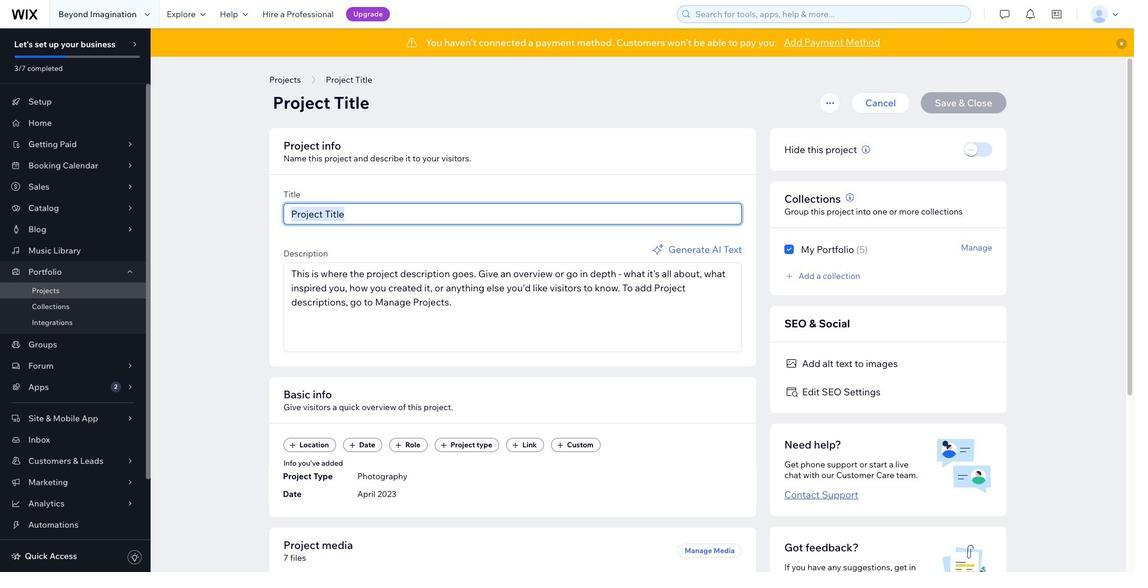 Task type: describe. For each thing, give the bounding box(es) containing it.
sidebar element
[[0, 28, 151, 572]]

Describe this project in as much detail as you want. text field
[[284, 263, 742, 352]]



Task type: vqa. For each thing, say whether or not it's contained in the screenshot.
"$" to the top
no



Task type: locate. For each thing, give the bounding box(es) containing it.
None checkbox
[[785, 242, 993, 257]]

Search for tools, apps, help & more... field
[[692, 6, 968, 22]]

alert
[[151, 28, 1135, 57]]

Give your project a title field
[[288, 204, 738, 224]]



